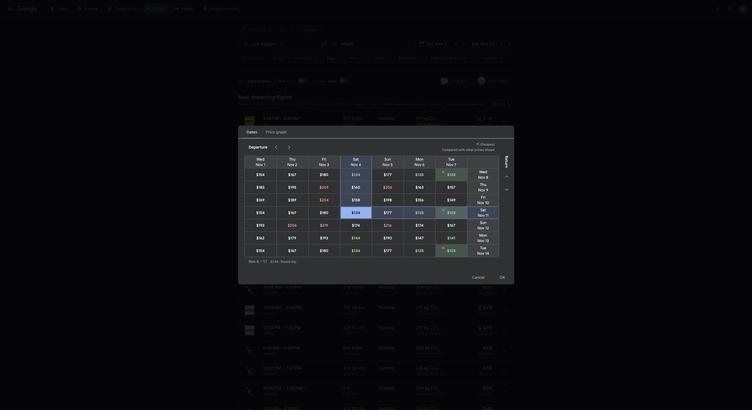 Task type: describe. For each thing, give the bounding box(es) containing it.
on
[[260, 102, 264, 106]]

lax for 6:20 am
[[344, 163, 350, 167]]

cheapest
[[481, 143, 495, 147]]

2 for 10:00 pm
[[438, 388, 440, 392]]

learn more about ranking image
[[300, 102, 305, 107]]

fri inside fri nov 3
[[322, 157, 327, 162]]

2 $177 button from the top
[[372, 207, 404, 219]]

price graph
[[489, 78, 509, 83]]

0 horizontal spatial $193
[[257, 223, 265, 228]]

airlines button
[[295, 54, 321, 63]]

– inside 5 hr 3 min – mia
[[350, 183, 352, 187]]

– inside 12:05 pm – 7:58 pm jetblue
[[282, 326, 285, 331]]

swap origin and destination. image
[[321, 41, 327, 48]]

2 round from the top
[[478, 143, 487, 147]]

bag fees button
[[413, 102, 426, 106]]

Arrival time: 4:23 PM. text field
[[284, 177, 300, 182]]

1 $135 button from the top
[[404, 169, 436, 181]]

8:57 pm
[[284, 245, 299, 250]]

$134 up $160
[[352, 172, 361, 177]]

1 $177 from the top
[[384, 172, 392, 177]]

$183
[[257, 185, 265, 190]]

emissions inside 232 kg co 2 +10% emissions
[[425, 163, 441, 167]]

5 inside sun nov 5
[[391, 162, 393, 167]]

nonstop for 12:00 pm
[[379, 366, 395, 371]]

co for 5 hr 12 min
[[431, 285, 438, 290]]

$318 for 4 hr 52 min
[[484, 366, 493, 371]]

– up 4 hr 51 min
[[350, 123, 352, 126]]

12 inside the wed nov 8 thu nov 9 fri nov 10 sat nov 11 sun nov 12 mon nov 13 tue nov 14
[[486, 226, 489, 231]]

3 for hr
[[352, 177, 354, 182]]

nov inside find the best price region
[[279, 79, 286, 84]]

12:05 pm – 7:58 pm jetblue
[[263, 326, 301, 336]]

connecting airports button
[[428, 54, 477, 63]]

lax for 7:52 pm
[[344, 372, 350, 376]]

204 for 5 hr 12 min
[[416, 285, 424, 290]]

tue inside tue nov 7
[[449, 157, 455, 162]]

leaves los angeles international airport at 10:05 am on saturday, november 4 and arrives at miami international airport at 6:17 pm on saturday, november 4. element
[[263, 285, 301, 290]]

2 +9% from the top
[[416, 373, 423, 376]]

min for 2:09 pm
[[356, 346, 363, 351]]

prices are currently low —
[[258, 209, 310, 214]]

7:58 pm
[[286, 326, 301, 331]]

leaves los angeles international airport at 8:20 am on saturday, november 4 and arrives at miami international airport at 4:23 pm on saturday, november 4. element
[[263, 177, 300, 182]]

0 horizontal spatial price
[[265, 102, 273, 106]]

5 for 2:09 pm
[[344, 346, 346, 351]]

mia inside 5 hr 3 min – mia
[[352, 183, 358, 187]]

1 horizontal spatial $206 button
[[372, 181, 404, 194]]

14
[[486, 251, 490, 256]]

8:20 am – 4:23 pm american
[[263, 177, 300, 187]]

passenger
[[444, 102, 460, 106]]

thu inside thu nov 2
[[289, 157, 296, 162]]

– inside 6:05 am – 2:09 pm american
[[281, 346, 283, 351]]

8 round from the top
[[478, 332, 487, 336]]

$163
[[416, 185, 424, 190]]

2 inside 228 kg co 2 +9% emissions
[[437, 178, 439, 183]]

tue inside the wed nov 8 thu nov 9 fri nov 10 sat nov 11 sun nov 12 mon nov 13 tue nov 14
[[481, 246, 487, 251]]

view price history
[[464, 209, 497, 214]]

1 round from the top
[[478, 123, 487, 127]]

nonstop for 12:05 pm
[[379, 326, 395, 331]]

date grid
[[451, 78, 468, 83]]

total duration 5 hr 3 min. element
[[344, 177, 379, 183]]

leaves los angeles international airport at 12:00 pm on saturday, november 4 and arrives at miami international airport at 7:52 pm on saturday, november 4. element
[[263, 366, 301, 371]]

Departure text field
[[427, 37, 452, 52]]

12:00 pm
[[263, 366, 281, 371]]

price button
[[347, 54, 368, 63]]

tickets
[[278, 251, 288, 255]]

7 inside 7 hr 59 min – mia
[[344, 245, 346, 250]]

fri inside the wed nov 8 thu nov 9 fri nov 10 sat nov 11 sun nov 12 mon nov 13 tue nov 14
[[481, 195, 486, 200]]

leaves los angeles international airport at 10:00 pm on saturday, november 4 and arrives at miami international airport at 5:00 am on sunday, november 5. element
[[263, 386, 306, 392]]

charges
[[394, 102, 406, 106]]

4 inside 5 hr 4 min lax – mia
[[352, 346, 355, 351]]

1 vertical spatial prices
[[475, 148, 484, 152]]

co for 4 hr 58 min
[[430, 305, 437, 311]]

$158 button
[[341, 194, 372, 206]]

5:00 am for 10:00 pm
[[287, 386, 303, 392]]

total duration 4 hr 58 min. element containing 4 hr 58 min
[[344, 305, 379, 311]]

2 fees from the left
[[420, 102, 426, 106]]

2 total duration 4 hr 58 min. element from the top
[[344, 406, 379, 411]]

0 horizontal spatial 4 – 11
[[257, 260, 268, 264]]

separate tickets booked together. this trip includes tickets from multiple airlines. missed connections may be protected by kiwi.com.. element
[[263, 251, 313, 255]]

1 inside 10:09 pm – 5:00 am + 1
[[304, 136, 305, 140]]

2 round trip from the top
[[478, 143, 493, 147]]

– inside 4 hr 52 min lax – mia
[[350, 372, 352, 376]]

times button
[[371, 54, 394, 63]]

cheaper than usual for your search
[[317, 209, 387, 214]]

+9% emissions
[[416, 373, 439, 376]]

sat inside the wed nov 8 thu nov 9 fri nov 10 sat nov 11 sun nov 12 mon nov 13 tue nov 14
[[481, 208, 487, 213]]

n
[[505, 166, 509, 168]]

mon nov 6
[[415, 157, 425, 167]]

nov inside fri nov 3
[[319, 162, 326, 167]]

avg for 5 hr 4 min
[[416, 352, 422, 356]]

leaves los angeles international airport at 11:15 pm on saturday, november 4 and arrives at fort lauderdale-hollywood international airport at 6:20 am on sunday, november 5. element
[[263, 156, 303, 162]]

$219 button
[[309, 219, 340, 232]]

other
[[466, 148, 474, 152]]

5 american from the top
[[263, 393, 278, 396]]

nonstop flight. element for 6:05 am
[[379, 346, 395, 352]]

1 inside '11:15 pm – 6:20 am + 1'
[[302, 156, 303, 160]]

2 318 us dollars text field from the top
[[484, 346, 493, 351]]

5 for 4:31 am
[[344, 116, 346, 121]]

$189 button
[[277, 194, 308, 206]]

6:20 am
[[284, 157, 300, 162]]

jetblue for 10:45 am
[[263, 312, 275, 316]]

5 for 6:17 pm
[[344, 285, 346, 290]]

9:58 am – 8:57 pm
[[263, 245, 299, 250]]

3 $177 button from the top
[[372, 245, 404, 257]]

nonstop flight. element for 10:05 am
[[379, 285, 395, 291]]

228 for 228 kg co 2
[[416, 366, 423, 371]]

318 US dollars text field
[[484, 386, 493, 392]]

10:05 am
[[263, 285, 282, 290]]

$157 button
[[436, 181, 468, 194]]

7 round from the top
[[478, 312, 487, 316]]

1 button
[[276, 25, 298, 35]]

usual
[[346, 209, 356, 214]]

lax inside 5 hr lax – mia
[[344, 393, 350, 396]]

required
[[330, 102, 343, 106]]

nonstop flight. element for 8:20 am
[[379, 177, 395, 183]]

– inside 5 hr 4 min lax – mia
[[350, 352, 352, 356]]

mon inside the wed nov 8 thu nov 9 fri nov 10 sat nov 11 sun nov 12 mon nov 13 tue nov 14
[[480, 233, 488, 238]]

1 $128 button from the top
[[436, 169, 468, 181]]

+41% emissions for 4 hr 53 min
[[416, 332, 441, 336]]

this price for this flight doesn't include overhead bin access. if you need a carry-on bag, use the bags filter to update prices. image for $233
[[477, 136, 483, 142]]

1 inside 10:00 pm – 5:00 am + 1
[[305, 386, 306, 389]]

1 $177 button from the top
[[372, 169, 404, 181]]

mia inside 4 hr 52 min lax – mia
[[352, 372, 358, 376]]

8:20 am
[[263, 177, 279, 182]]

nov inside sun nov 5
[[383, 162, 390, 167]]

177 kg co 2
[[416, 116, 438, 122]]

separate
[[263, 251, 277, 255]]

flights for best departing flights
[[277, 94, 292, 101]]

$169
[[257, 198, 265, 203]]

5 for 4:23 pm
[[344, 177, 346, 182]]

scroll right image
[[286, 144, 292, 151]]

4 inside sat nov 4
[[359, 162, 361, 167]]

53
[[352, 326, 357, 331]]

1 horizontal spatial $206
[[384, 185, 393, 190]]

spirit,
[[316, 251, 325, 255]]

4 round from the top
[[478, 251, 487, 255]]

kg inside 232 kg co 2 +10% emissions
[[424, 157, 429, 162]]

with
[[459, 148, 465, 152]]

nonstop flight. element for 12:05 pm
[[379, 326, 395, 332]]

1 318 us dollars text field from the top
[[484, 305, 493, 311]]

history
[[484, 209, 497, 214]]

this price for this flight doesn't include overhead bin access. if you need a carry-on bag, use the bags filter to update prices. image for $318
[[477, 325, 484, 331]]

avg emissions for 5 hr 4 min
[[416, 352, 438, 356]]

price for price graph
[[489, 78, 498, 83]]

Departure time: 10:00 PM. text field
[[263, 386, 282, 392]]

+ for 11:15 pm
[[300, 156, 302, 160]]

fll for 6:43 pm
[[352, 312, 357, 316]]

2 for 12:00 pm
[[437, 368, 439, 372]]

total duration 4 hr 52 min. element
[[344, 366, 379, 372]]

lax for 2:09 pm
[[344, 352, 350, 356]]

2 and from the left
[[407, 102, 412, 106]]

co for 5 hr 4 min
[[431, 346, 438, 351]]

hr for 6:17 pm
[[347, 285, 351, 290]]

5 round from the top
[[478, 272, 487, 275]]

1 inside 9:26 pm – 4:31 am + 1
[[300, 116, 301, 119]]

2 vertical spatial $134 button
[[340, 245, 372, 257]]

thu inside the wed nov 8 thu nov 9 fri nov 10 sat nov 11 sun nov 12 mon nov 13 tue nov 14
[[480, 182, 487, 187]]

wed for 8
[[480, 170, 488, 175]]

hr for 8:57 pm
[[347, 245, 351, 250]]

nonstop for 10:45 am
[[379, 305, 395, 311]]

hr for 4:23 pm
[[347, 177, 351, 182]]

343
[[416, 136, 424, 142]]

1 $128 from the top
[[448, 172, 456, 177]]

nonstop for 8:20 am
[[379, 177, 395, 182]]

2 $174 button from the left
[[404, 219, 436, 232]]

mia inside 7 hr 59 min – mia
[[352, 251, 358, 255]]

nov inside wed nov 1
[[256, 162, 263, 167]]

nov inside mon nov 6
[[415, 162, 422, 167]]

min for 6:43 pm
[[358, 305, 365, 311]]

co for 4 hr 53 min
[[430, 326, 437, 331]]

– inside 10:45 am – 6:43 pm jetblue
[[283, 305, 285, 311]]

leaves los angeles international airport at 9:20 am on saturday, november 4 and arrives at miami international airport at 5:18 pm on saturday, november 4. element
[[263, 406, 299, 411]]

2 for 6:05 am
[[438, 347, 440, 352]]

lax for 4:31 am
[[344, 123, 350, 126]]

204 kg co 2 for 5 hr 4 min
[[416, 346, 440, 352]]

– inside 10:09 pm – 5:00 am + 1
[[282, 136, 285, 142]]

0 horizontal spatial nov 4 – 11
[[249, 260, 268, 264]]

2 318 us dollars text field from the top
[[484, 366, 493, 371]]

total duration 7 hr 59 min. element
[[344, 245, 379, 251]]

this price for this flight doesn't include overhead bin access. if you need a carry-on bag, use the bags filter to update prices. image for $164
[[477, 244, 483, 250]]

$179 button
[[277, 232, 308, 245]]

2 $318 from the top
[[484, 326, 493, 331]]

5 hr 5 min lax – fll for 6:20 am
[[344, 157, 363, 167]]

stop
[[381, 245, 390, 250]]

total duration 5 hr 5 min. element for 177
[[344, 116, 379, 122]]

+41% for 4 hr 58 min
[[416, 312, 425, 316]]

343 US dollars text field
[[483, 406, 493, 411]]

$135 for first '$135' button from the bottom
[[416, 249, 424, 253]]

assistance
[[461, 102, 478, 106]]

total duration 4 hr 51 min. element
[[344, 136, 379, 143]]

min right 51 at the left top of page
[[357, 136, 365, 142]]

– inside 4 hr 58 min lax – fll
[[350, 312, 352, 316]]

+41% for 4 hr 53 min
[[416, 332, 425, 336]]

261
[[416, 245, 423, 250]]

– inside 10:05 am – 6:17 pm american
[[283, 285, 285, 290]]

kg inside 343 kg co 2
[[425, 136, 429, 142]]

nov inside sat nov 4
[[351, 162, 358, 167]]

times
[[374, 56, 384, 61]]

2 $135 button from the top
[[404, 207, 436, 219]]

4 for 4 hr 51 min
[[344, 136, 346, 142]]

6:17 pm
[[287, 285, 301, 290]]

9
[[487, 188, 489, 193]]

Departure time: 9:58 AM. text field
[[263, 245, 279, 250]]

3 $154 button from the top
[[245, 245, 277, 257]]

1 jetblue from the top
[[263, 143, 275, 147]]

track prices
[[247, 79, 269, 84]]

2 inside 232 kg co 2 +10% emissions
[[437, 158, 439, 163]]

u
[[505, 162, 509, 164]]

12 inside 5 hr 12 min lax – mia
[[352, 285, 356, 290]]

-
[[417, 123, 418, 127]]

3 $128 from the top
[[448, 249, 456, 253]]

sun inside sun nov 5
[[385, 157, 391, 162]]

4 – 11 inside find the best price region
[[287, 79, 296, 84]]

+ for 10:00 pm
[[303, 386, 305, 389]]

10:09 pm – 5:00 am + 1
[[263, 136, 305, 142]]

177
[[416, 116, 423, 121]]

$157
[[448, 185, 456, 190]]

total duration 5 hr. element
[[344, 386, 379, 392]]

$162
[[257, 236, 265, 241]]

2 $154 button from the top
[[245, 207, 277, 219]]

233 US dollars text field
[[483, 136, 493, 142]]

2 inside thu nov 2
[[296, 162, 298, 167]]

your
[[364, 209, 372, 214]]

2 $128 button from the top
[[436, 207, 468, 219]]

$169 button
[[245, 194, 277, 206]]

297 kg co 2 for 4 hr 53 min
[[416, 326, 439, 332]]

mon inside mon nov 6
[[416, 157, 424, 162]]

1 vertical spatial $206
[[288, 223, 297, 228]]

scroll down image
[[504, 187, 510, 193]]

co for 4 hr 52 min
[[430, 366, 437, 371]]

5 hr 4 min lax – mia
[[344, 346, 363, 356]]

$149
[[448, 198, 456, 203]]

lax for 6:17 pm
[[344, 291, 350, 295]]

avg for 5 hr 12 min
[[416, 292, 422, 295]]

4 round trip from the top
[[478, 272, 493, 275]]

spirit
[[263, 123, 271, 126]]

learn more about tracked prices image
[[271, 79, 275, 84]]

Arrival time: 7:52 PM. text field
[[286, 366, 301, 371]]

mia inside 5 hr lax – mia
[[352, 393, 358, 396]]

may
[[427, 102, 434, 106]]

Departure time: 6:05 AM. text field
[[263, 346, 280, 351]]

all
[[248, 56, 253, 61]]

+10%
[[416, 163, 425, 167]]

6:05 am – 2:09 pm american
[[263, 346, 300, 356]]

$190 button
[[372, 232, 404, 245]]

other
[[238, 230, 253, 237]]

$204
[[320, 198, 329, 203]]

1 $154 button from the top
[[245, 169, 277, 181]]

1 $154 from the top
[[257, 172, 265, 177]]

flights for other departing flights
[[280, 230, 296, 237]]

apply.
[[434, 102, 443, 106]]

5 for 5:00 am
[[344, 386, 346, 392]]

$174 for 1st $174 button from right
[[416, 223, 424, 228]]

emissions for 7 hr 59 min
[[425, 251, 441, 255]]

kg for 5 hr 4 min
[[425, 346, 430, 351]]

shown
[[485, 148, 495, 152]]

343 kg co 2
[[416, 136, 439, 143]]

any
[[319, 79, 326, 84]]

1 $174 button from the left
[[340, 219, 372, 232]]

r
[[505, 156, 509, 158]]

min for 6:17 pm
[[357, 285, 364, 290]]

based
[[250, 102, 259, 106]]

0 horizontal spatial $206 button
[[277, 219, 308, 232]]

– inside 7 hr 59 min – mia
[[350, 251, 352, 255]]

optional
[[380, 102, 393, 106]]

1 inside wed nov 1
[[264, 162, 265, 167]]

11 round from the top
[[478, 393, 487, 397]]

Departure time: 11:15 PM. text field
[[263, 157, 279, 162]]

t
[[505, 161, 509, 162]]

3 $177 from the top
[[384, 249, 392, 253]]

– inside 10:00 pm – 5:00 am + 1
[[283, 386, 286, 392]]

$195
[[288, 185, 297, 190]]

1 vertical spatial 134 us dollars text field
[[271, 260, 278, 264]]

$134 left ·
[[271, 260, 278, 264]]

204 kg co 2 for 5 hr
[[416, 386, 440, 392]]

3 $135 button from the top
[[404, 245, 436, 257]]

10:00 pm – 5:00 am + 1
[[263, 386, 306, 392]]

– up 5 hr 3 min – mia
[[350, 163, 352, 167]]

main content containing best departing flights
[[238, 76, 515, 411]]

$160
[[352, 185, 361, 190]]

1 318 us dollars text field from the top
[[484, 326, 493, 331]]

6:43 pm
[[286, 305, 302, 311]]

none search field containing all filters
[[238, 25, 515, 72]]

$149 button
[[436, 194, 468, 206]]

thu nov 2
[[288, 157, 298, 167]]

11 nonstop flight. element from the top
[[379, 406, 395, 411]]

low
[[297, 209, 304, 214]]

– inside 8:20 am – 4:23 pm american
[[280, 177, 283, 182]]

10
[[486, 201, 490, 205]]

min for 7:52 pm
[[358, 366, 365, 371]]

kg for 4 hr 52 min
[[424, 366, 429, 371]]

3 for nov
[[327, 162, 329, 167]]

10:05 am – 6:17 pm american
[[263, 285, 301, 295]]

297 kg co 2 for 4 hr 58 min
[[416, 305, 439, 312]]

min for 4:23 pm
[[356, 177, 363, 182]]

nonstop for 10:09 pm
[[379, 136, 395, 142]]

1 $180 from the top
[[320, 172, 329, 177]]

total duration 5 hr 4 min. element
[[344, 346, 379, 352]]

$134 down sort
[[483, 116, 493, 121]]

1 $318 from the top
[[484, 305, 493, 311]]

0 vertical spatial $193 button
[[245, 219, 277, 232]]

2 $128 from the top
[[448, 211, 456, 215]]

min for 4:31 am
[[356, 116, 363, 121]]

kg inside 228 kg co 2 +9% emissions
[[424, 177, 429, 182]]

Departure time: 12:05 PM. text field
[[263, 326, 281, 331]]



Task type: locate. For each thing, give the bounding box(es) containing it.
263 US dollars text field
[[483, 177, 493, 182]]

american down 10:05 am
[[263, 291, 278, 295]]

wed up delta on the left top
[[257, 157, 265, 162]]

min right 52 on the left bottom
[[358, 366, 365, 371]]

5 hr 12 min lax – mia
[[344, 285, 364, 295]]

5 hr 3 min – mia
[[344, 177, 363, 187]]

3 jetblue from the top
[[263, 332, 275, 336]]

12 up 58
[[352, 285, 356, 290]]

204 for 5 hr
[[416, 386, 424, 392]]

departing for other
[[254, 230, 279, 237]]

11
[[486, 213, 489, 218]]

price graph button
[[475, 76, 513, 86]]

2 $180 button from the top
[[309, 207, 340, 219]]

$134 left your
[[352, 211, 361, 215]]

2 $174 from the left
[[416, 223, 424, 228]]

nonstop flight. element for 10:00 pm
[[379, 386, 395, 392]]

2 for 10:45 am
[[437, 307, 439, 312]]

13
[[486, 239, 489, 243]]

arrival time: 5:00 am on  sunday, november 5. text field up arrival time: 5:18 pm. text field
[[287, 386, 306, 392]]

lax inside 5 hr 4 min lax – mia
[[344, 352, 350, 356]]

58
[[352, 305, 357, 311]]

$135 button down +10% on the right
[[404, 169, 436, 181]]

1 vertical spatial arrival time: 5:00 am on  sunday, november 5. text field
[[287, 386, 306, 392]]

Arrival time: 5:18 PM. text field
[[284, 406, 299, 411]]

2 american from the top
[[263, 291, 278, 295]]

nonstop flight. element for 11:15 pm
[[379, 157, 395, 163]]

4 left 58
[[344, 305, 346, 311]]

american for 6:05 am
[[263, 352, 278, 356]]

Return text field
[[473, 37, 498, 52]]

1 vertical spatial $128 button
[[436, 207, 468, 219]]

and down 'best departing flights'
[[273, 102, 279, 106]]

2 fll from the top
[[352, 163, 357, 167]]

– inside '11:15 pm – 6:20 am + 1'
[[280, 157, 283, 162]]

Arrival time: 6:17 PM. text field
[[287, 285, 301, 290]]

3 $180 from the top
[[320, 249, 329, 253]]

3 avg from the top
[[416, 393, 422, 397]]

2 inside 228 kg co 2
[[437, 368, 439, 372]]

0 vertical spatial avg
[[416, 292, 422, 295]]

0 vertical spatial prices
[[258, 79, 269, 84]]

3 round from the top
[[478, 184, 487, 187]]

263 US dollars text field
[[483, 285, 493, 290]]

price left 11
[[474, 209, 483, 214]]

$209 button
[[309, 181, 340, 194]]

0 horizontal spatial 12
[[352, 285, 356, 290]]

4 hr 51 min
[[344, 136, 365, 142]]

134 US dollars text field
[[483, 116, 493, 121], [271, 260, 278, 264]]

1 $180 button from the top
[[309, 169, 340, 181]]

0 vertical spatial sat
[[353, 157, 359, 162]]

hr for 4:31 am
[[347, 116, 351, 121]]

5 lax from the top
[[344, 332, 350, 336]]

$233
[[483, 136, 493, 142]]

min inside 4 hr 58 min lax – fll
[[358, 305, 365, 311]]

$318 for 5 hr 4 min
[[484, 346, 493, 351]]

1 total duration 4 hr 58 min. element from the top
[[344, 305, 379, 311]]

1 vertical spatial $193 button
[[309, 232, 340, 245]]

7:52 pm
[[286, 366, 301, 371]]

4 lax from the top
[[344, 312, 350, 316]]

jetblue inside 12:05 pm – 7:58 pm jetblue
[[263, 332, 275, 336]]

fll inside "4 hr 53 min lax – fll"
[[352, 332, 357, 336]]

1 vertical spatial jetblue
[[263, 312, 275, 316]]

204 for 5 hr 4 min
[[416, 346, 424, 351]]

0 vertical spatial for
[[363, 102, 367, 106]]

2 avg from the top
[[416, 352, 422, 356]]

min inside 4 hr 52 min lax – mia
[[358, 366, 365, 371]]

r e t u r n
[[505, 156, 509, 168]]

2 $177 from the top
[[384, 211, 392, 215]]

2 204 from the top
[[416, 346, 424, 351]]

5 round trip from the top
[[478, 312, 493, 316]]

mia down "59"
[[352, 251, 358, 255]]

228 for 228 kg co 2 +9% emissions
[[416, 177, 423, 182]]

this price for this flight doesn't include overhead bin access. if you need a carry-on bag, use the bags filter to update prices. image
[[477, 115, 483, 122], [477, 244, 483, 250], [477, 305, 484, 311]]

1 vertical spatial sat
[[481, 208, 487, 213]]

0 horizontal spatial prices
[[258, 209, 270, 214]]

0 vertical spatial $263
[[483, 177, 493, 182]]

fees right bag
[[420, 102, 426, 106]]

sat inside sat nov 4
[[353, 157, 359, 162]]

1 vertical spatial 4 – 11
[[257, 260, 268, 264]]

$154 down $162
[[257, 249, 265, 253]]

$179
[[289, 236, 297, 241]]

1 5 hr 5 min lax – fll from the top
[[344, 116, 363, 126]]

$318 round trip
[[478, 346, 493, 356], [478, 366, 493, 377], [478, 386, 493, 397]]

nov inside thu nov 2
[[288, 162, 295, 167]]

kg inside 228 kg co 2
[[424, 366, 429, 371]]

3 204 from the top
[[416, 386, 424, 392]]

5 inside 5 hr 3 min – mia
[[344, 177, 346, 182]]

$174
[[352, 223, 360, 228], [416, 223, 424, 228]]

59
[[352, 245, 357, 250]]

0 vertical spatial +41%
[[416, 312, 425, 316]]

1 +41% emissions from the top
[[416, 312, 441, 316]]

american down the 12:00 pm
[[263, 372, 278, 376]]

total duration 5 hr 5 min. element down taxes
[[344, 116, 379, 122]]

—
[[305, 209, 309, 214]]

layover (1 of 1) is a 1 hr 33 min layover at hartsfield-jackson atlanta international airport in atlanta. element
[[379, 251, 414, 255]]

0 horizontal spatial 3
[[327, 162, 329, 167]]

0 vertical spatial 318 us dollars text field
[[484, 305, 493, 311]]

american for 12:00 pm
[[263, 372, 278, 376]]

297 for 4 hr 53 min
[[416, 326, 423, 331]]

1 horizontal spatial and
[[407, 102, 412, 106]]

1 and from the left
[[273, 102, 279, 106]]

$141 button
[[436, 232, 468, 245]]

$128 up '$157'
[[448, 172, 456, 177]]

7 nonstop flight. element from the top
[[379, 326, 395, 332]]

1 $174 from the left
[[352, 223, 360, 228]]

204
[[416, 285, 424, 290], [416, 346, 424, 351], [416, 386, 424, 392]]

$209
[[320, 185, 329, 190]]

$180 down $204
[[320, 211, 329, 215]]

10:45 am
[[263, 305, 282, 311]]

lax down total duration 5 hr. "element"
[[344, 393, 350, 396]]

price
[[350, 56, 359, 61], [489, 78, 498, 83]]

4 left 52 on the left bottom
[[344, 366, 346, 371]]

10:45 am – 6:43 pm jetblue
[[263, 305, 302, 316]]

$263 round trip for 204
[[478, 285, 493, 296]]

228 up "$163"
[[416, 177, 423, 182]]

0 vertical spatial avg emissions
[[416, 292, 438, 295]]

$193 down $219 button
[[320, 236, 329, 241]]

wed for 1
[[257, 157, 265, 162]]

2 $318 round trip from the top
[[478, 366, 493, 377]]

avg emissions for 5 hr
[[416, 393, 438, 397]]

date grid button
[[437, 76, 472, 86]]

and left bag
[[407, 102, 412, 106]]

0 vertical spatial $135
[[416, 172, 424, 177]]

2 inside 177 kg co 2
[[436, 118, 438, 122]]

leaves los angeles international airport at 12:05 pm on saturday, november 4 and arrives at fort lauderdale-hollywood international airport at 7:58 pm on saturday, november 4. element
[[263, 326, 301, 331]]

0 vertical spatial 297 kg co 2
[[416, 305, 439, 312]]

fll for 7:58 pm
[[352, 332, 357, 336]]

1 297 kg co 2 from the top
[[416, 305, 439, 312]]

nonstop for 10:05 am
[[379, 285, 395, 290]]

+9% inside 228 kg co 2 +9% emissions
[[416, 183, 423, 187]]

mia down total duration 5 hr 12 min. element
[[352, 291, 358, 295]]

kg for 5 hr
[[425, 386, 430, 392]]

$195 button
[[277, 181, 308, 194]]

$128 down $141
[[448, 249, 456, 253]]

nonstop flight. element for 9:26 pm
[[379, 116, 395, 122]]

lax up 4 hr 51 min
[[344, 123, 350, 126]]

avg emissions for 5 hr 12 min
[[416, 292, 438, 295]]

+9% down 228 kg co 2
[[416, 373, 423, 376]]

hr inside 1 stop 1 hr 33 min
[[381, 251, 384, 255]]

8
[[487, 175, 489, 180]]

0 vertical spatial fri
[[322, 157, 327, 162]]

1 vertical spatial price
[[489, 78, 498, 83]]

sort by:
[[492, 101, 506, 106]]

2
[[436, 118, 438, 122], [437, 138, 439, 143], [437, 158, 439, 163], [296, 162, 298, 167], [437, 178, 439, 183], [436, 246, 438, 251], [438, 287, 440, 291], [437, 307, 439, 312], [437, 327, 439, 332], [438, 347, 440, 352], [437, 368, 439, 372], [438, 388, 440, 392]]

prices for prices include required taxes + fees for 1 adult. optional charges and bag fees may apply. passenger assistance
[[308, 102, 318, 106]]

7 nonstop from the top
[[379, 326, 395, 331]]

4 for 4 hr 52 min lax – mia
[[344, 366, 346, 371]]

$154
[[257, 172, 265, 177], [257, 211, 265, 215], [257, 249, 265, 253]]

3 $318 round trip from the top
[[478, 386, 493, 397]]

1 vertical spatial 3
[[352, 177, 354, 182]]

1 avg emissions from the top
[[416, 292, 438, 295]]

– left $160
[[350, 183, 352, 187]]

1 fll from the top
[[352, 123, 357, 126]]

thu
[[289, 157, 296, 162], [480, 182, 487, 187]]

lax down total duration 4 hr 52 min. element
[[344, 372, 350, 376]]

hr inside 5 hr 12 min lax – mia
[[347, 285, 351, 290]]

$135 button down $147 'button'
[[404, 245, 436, 257]]

4 fll from the top
[[352, 332, 357, 336]]

$134 button down $144
[[340, 245, 372, 257]]

134 us dollars text field down sort
[[483, 116, 493, 121]]

airlines
[[299, 56, 312, 61]]

1 $135 from the top
[[416, 172, 424, 177]]

Departure time: 12:00 PM. text field
[[263, 366, 281, 371]]

scroll up image
[[504, 174, 510, 180]]

lax down total duration 5 hr 4 min. element on the bottom
[[344, 352, 350, 356]]

Arrival time: 6:43 PM. text field
[[286, 305, 302, 311]]

6 round from the top
[[478, 292, 487, 296]]

$318
[[484, 305, 493, 311], [484, 326, 493, 331], [484, 346, 493, 351], [484, 366, 493, 371], [484, 386, 493, 392]]

1 $263 round trip from the top
[[478, 177, 493, 187]]

view
[[464, 209, 473, 214]]

emissions inside 228 kg co 2 +9% emissions
[[424, 183, 439, 187]]

find the best price region
[[238, 76, 515, 90]]

2 lax from the top
[[344, 163, 350, 167]]

kg for 4 hr 58 min
[[425, 305, 429, 311]]

1 vertical spatial $263 round trip
[[478, 285, 493, 296]]

jetblue down the 10:45 am
[[263, 312, 275, 316]]

2 vertical spatial this price for this flight doesn't include overhead bin access. if you need a carry-on bag, use the bags filter to update prices. image
[[477, 305, 484, 311]]

leaves los angeles international airport at 10:45 am on saturday, november 4 and arrives at fort lauderdale-hollywood international airport at 6:43 pm on saturday, november 4. element
[[263, 305, 302, 311]]

min inside 5 hr 4 min lax – mia
[[356, 346, 363, 351]]

fll for 4:31 am
[[352, 123, 357, 126]]

min inside "4 hr 53 min lax – fll"
[[358, 326, 365, 331]]

2 vertical spatial $180 button
[[309, 245, 340, 257]]

$134 button up $160 button
[[341, 169, 372, 181]]

7
[[455, 162, 457, 167], [344, 245, 346, 250]]

trip
[[488, 123, 493, 127], [488, 143, 493, 147], [488, 184, 493, 187], [488, 251, 493, 255], [292, 260, 297, 264], [488, 272, 493, 275], [488, 292, 493, 296], [488, 312, 493, 316], [488, 332, 493, 336], [488, 352, 493, 356], [488, 373, 493, 377], [488, 393, 493, 397]]

hr inside 7 hr 59 min – mia
[[347, 245, 351, 250]]

0 vertical spatial 5 hr 5 min lax – fll
[[344, 116, 363, 126]]

departing up on
[[251, 94, 275, 101]]

mia down 52 on the left bottom
[[352, 372, 358, 376]]

$154 button down $169 button
[[245, 207, 277, 219]]

4 inside 4 hr 52 min lax – mia
[[344, 366, 346, 371]]

emissions for 5 hr 12 min
[[423, 292, 438, 295]]

leaves los angeles international airport at 10:09 pm on saturday, november 4 and arrives at miami international airport at 5:00 am on sunday, november 5. element
[[263, 136, 305, 142]]

$263 up 9
[[483, 177, 493, 182]]

$162 button
[[245, 232, 277, 245]]

0 vertical spatial this price for this flight doesn't include overhead bin access. if you need a carry-on bag, use the bags filter to update prices. image
[[477, 136, 483, 142]]

7 inside tue nov 7
[[455, 162, 457, 167]]

$154 down $169
[[257, 211, 265, 215]]

round trip for 7 hr 59 min
[[478, 251, 493, 255]]

emissions for 5 hr
[[423, 393, 438, 397]]

nonstop for 9:26 pm
[[379, 116, 395, 121]]

1 horizontal spatial sun
[[480, 221, 487, 225]]

1 stop flight. element
[[379, 245, 390, 251]]

0 horizontal spatial and
[[273, 102, 279, 106]]

1 lax from the top
[[344, 123, 350, 126]]

– left the arrival time: 4:23 pm. text field
[[280, 177, 283, 182]]

1 horizontal spatial 3
[[352, 177, 354, 182]]

$206 button up $179 on the left bottom of page
[[277, 219, 308, 232]]

4:23 pm
[[284, 177, 300, 182]]

scroll left image
[[273, 144, 279, 151]]

8 lax from the top
[[344, 393, 350, 396]]

3 nonstop flight. element from the top
[[379, 157, 395, 163]]

1 fees from the left
[[355, 102, 362, 106]]

total duration 5 hr 5 min. element for 232
[[344, 157, 379, 163]]

$147
[[416, 236, 424, 241]]

sat up 11
[[481, 208, 487, 213]]

3 up $160
[[352, 177, 354, 182]]

1 vertical spatial 318 us dollars text field
[[484, 346, 493, 351]]

2 nonstop from the top
[[379, 136, 395, 142]]

232
[[416, 157, 423, 162]]

1 horizontal spatial $193 button
[[309, 232, 340, 245]]

fees right taxes
[[355, 102, 362, 106]]

5:00 am up arrival time: 5:18 pm. text field
[[287, 386, 303, 392]]

emissions for 4 hr 52 min
[[424, 373, 439, 376]]

3 $180 button from the top
[[309, 245, 340, 257]]

0 vertical spatial $154 button
[[245, 169, 277, 181]]

– down total duration 4 hr 52 min. element
[[350, 372, 352, 376]]

track
[[247, 79, 257, 84]]

1 american from the top
[[263, 183, 278, 187]]

3 inside fri nov 3
[[327, 162, 329, 167]]

$135 down $156 button
[[416, 211, 424, 215]]

fll for 6:20 am
[[352, 163, 357, 167]]

price for price
[[350, 56, 359, 61]]

hr for 6:20 am
[[347, 157, 351, 162]]

7 hr 59 min – mia
[[344, 245, 365, 255]]

1 vertical spatial avg emissions
[[416, 352, 438, 356]]

3 204 kg co 2 from the top
[[416, 386, 440, 392]]

1 vertical spatial $318 round trip
[[478, 366, 493, 377]]

– inside 5 hr 12 min lax – mia
[[350, 291, 352, 295]]

sun inside the wed nov 8 thu nov 9 fri nov 10 sat nov 11 sun nov 12 mon nov 13 tue nov 14
[[480, 221, 487, 225]]

co inside 228 kg co 2
[[430, 366, 437, 371]]

flights up convenience
[[277, 94, 292, 101]]

co inside 343 kg co 2
[[430, 136, 437, 142]]

dates
[[327, 79, 337, 84]]

arrival time: 5:00 am on  sunday, november 5. text field for 10:09 pm
[[286, 136, 305, 142]]

+41% emissions for 4 hr 58 min
[[416, 312, 441, 316]]

3 $128 button from the top
[[436, 245, 468, 257]]

134 us dollars text field left ·
[[271, 260, 278, 264]]

+ inside 10:00 pm – 5:00 am + 1
[[303, 386, 305, 389]]

$135 button
[[404, 169, 436, 181], [404, 207, 436, 219], [404, 245, 436, 257]]

nonstop flight. element for 10:45 am
[[379, 305, 395, 311]]

Departure time: 9:26 PM. text field
[[263, 116, 279, 121]]

2 vertical spatial 204 kg co 2
[[416, 386, 440, 392]]

3 avg emissions from the top
[[416, 393, 438, 397]]

6 nonstop flight. element from the top
[[379, 305, 395, 311]]

jetblue for 12:05 pm
[[263, 332, 275, 336]]

kg for 7 hr 59 min
[[424, 245, 429, 250]]

1 vertical spatial price
[[474, 209, 483, 214]]

Arrival time: 8:57 PM. text field
[[284, 245, 299, 250]]

1 vertical spatial 318 us dollars text field
[[484, 366, 493, 371]]

Arrival time: 4:31 AM on  Sunday, November 5. text field
[[283, 116, 301, 121]]

mia down total duration 5 hr. "element"
[[352, 393, 358, 396]]

51
[[352, 136, 356, 142]]

164 US dollars text field
[[483, 245, 493, 250]]

6 round trip from the top
[[478, 332, 493, 336]]

5
[[344, 116, 346, 121], [352, 116, 355, 121], [344, 157, 346, 162], [352, 157, 355, 162], [391, 162, 393, 167], [344, 177, 346, 182], [344, 285, 346, 290], [344, 346, 346, 351], [344, 386, 346, 392]]

0 vertical spatial $134 button
[[341, 169, 372, 181]]

2 $135 from the top
[[416, 211, 424, 215]]

fll up 'total duration 5 hr 3 min.' element
[[352, 163, 357, 167]]

2 for 9:58 am
[[436, 246, 438, 251]]

1 204 from the top
[[416, 285, 424, 290]]

total duration 5 hr 12 min. element
[[344, 285, 379, 291]]

ranked based on price and convenience
[[238, 102, 299, 106]]

2 vertical spatial $135 button
[[404, 245, 436, 257]]

min up 4 hr 58 min lax – fll
[[357, 285, 364, 290]]

228 up +9% emissions
[[416, 366, 423, 371]]

bag
[[413, 102, 419, 106]]

1 vertical spatial +41%
[[416, 332, 425, 336]]

grid
[[461, 78, 468, 83]]

lax down total duration 4 hr 53 min. element
[[344, 332, 350, 336]]

– down total duration 5 hr 4 min. element on the bottom
[[350, 352, 352, 356]]

– down total duration 5 hr. "element"
[[350, 393, 352, 396]]

1 horizontal spatial mon
[[480, 233, 488, 238]]

price inside button
[[489, 78, 498, 83]]

None search field
[[238, 25, 515, 72]]

52
[[352, 366, 357, 371]]

1 horizontal spatial price
[[474, 209, 483, 214]]

0 vertical spatial 4 – 11
[[287, 79, 296, 84]]

american for 8:20 am
[[263, 183, 278, 187]]

emissions for 5 hr 4 min
[[423, 352, 438, 356]]

mia inside 5 hr 4 min lax – mia
[[352, 352, 358, 356]]

min inside 7 hr 59 min – mia
[[358, 245, 365, 250]]

fll down 58
[[352, 312, 357, 316]]

hr for 6:43 pm
[[347, 305, 351, 311]]

318 US dollars text field
[[484, 326, 493, 331], [484, 366, 493, 371]]

2 $180 from the top
[[320, 211, 329, 215]]

Departure time: 9:20 AM. text field
[[263, 406, 279, 411]]

kg inside 261 kg co 2
[[424, 245, 429, 250]]

for left adult.
[[363, 102, 367, 106]]

– down the total duration 7 hr 59 min. element
[[350, 251, 352, 255]]

2 $154 from the top
[[257, 211, 265, 215]]

hr for 7:52 pm
[[347, 366, 351, 371]]

9 round from the top
[[478, 352, 487, 356]]

nonstop flight. element for 10:09 pm
[[379, 136, 395, 143]]

0 vertical spatial $135 button
[[404, 169, 436, 181]]

$263 for 228
[[483, 177, 493, 182]]

5:00 am inside 10:00 pm – 5:00 am + 1
[[287, 386, 303, 392]]

3 fll from the top
[[352, 312, 357, 316]]

prices include required taxes + fees for 1 adult. optional charges and bag fees may apply. passenger assistance
[[308, 102, 478, 106]]

delta
[[263, 163, 271, 167]]

7 down compared
[[455, 162, 457, 167]]

4 for 4 hr 58 min lax – fll
[[344, 305, 346, 311]]

hr inside 5 hr 4 min lax – mia
[[347, 346, 351, 351]]

0 vertical spatial $154
[[257, 172, 265, 177]]

1 vertical spatial thu
[[480, 182, 487, 187]]

9 nonstop from the top
[[379, 366, 395, 371]]

Departure time: 10:09 PM. text field
[[263, 136, 281, 142]]

5 for 6:20 am
[[344, 157, 346, 162]]

Arrival time: 7:58 PM. text field
[[286, 326, 301, 331]]

– up "4 hr 53 min lax – fll"
[[350, 312, 352, 316]]

8 nonstop from the top
[[379, 346, 395, 351]]

leaves los angeles international airport at 9:58 am on saturday, november 4 and arrives at miami international airport at 8:57 pm on saturday, november 4. element
[[263, 245, 299, 250]]

1 vertical spatial +41% emissions
[[416, 332, 441, 336]]

10 nonstop from the top
[[379, 386, 395, 392]]

– right 10:09 pm on the top left of the page
[[282, 136, 285, 142]]

$174 for first $174 button
[[352, 223, 360, 228]]

7 left "59"
[[344, 245, 346, 250]]

0 horizontal spatial for
[[357, 209, 363, 214]]

0 horizontal spatial $193 button
[[245, 219, 277, 232]]

0 vertical spatial 12
[[486, 226, 489, 231]]

1 vertical spatial this price for this flight doesn't include overhead bin access. if you need a carry-on bag, use the bags filter to update prices. image
[[477, 244, 483, 250]]

1 vertical spatial $193
[[320, 236, 329, 241]]

– left arrival time: 6:17 pm. text box
[[283, 285, 285, 290]]

1 horizontal spatial wed
[[480, 170, 488, 175]]

nov 4 – 11 down separate
[[249, 260, 268, 264]]

1 vertical spatial 228
[[416, 366, 423, 371]]

leaves los angeles international airport at 9:26 pm on saturday, november 4 and arrives at fort lauderdale-hollywood international airport at 4:31 am on sunday, november 5. element
[[263, 116, 301, 121]]

33
[[385, 251, 389, 255]]

0 horizontal spatial fees
[[355, 102, 362, 106]]

prices left learn more about tracked prices image
[[258, 79, 269, 84]]

0 horizontal spatial $174
[[352, 223, 360, 228]]

round trip for 4 hr 53 min
[[478, 332, 493, 336]]

$154 down delta on the left top
[[257, 172, 265, 177]]

1 horizontal spatial fees
[[420, 102, 426, 106]]

lax inside "4 hr 53 min lax – fll"
[[344, 332, 350, 336]]

$180 right together
[[320, 249, 329, 253]]

nonstop
[[379, 116, 395, 121], [379, 136, 395, 142], [379, 157, 395, 162], [379, 177, 395, 182], [379, 285, 395, 290], [379, 305, 395, 311], [379, 326, 395, 331], [379, 346, 395, 351], [379, 366, 395, 371], [379, 386, 395, 392]]

3 up $209 button
[[327, 162, 329, 167]]

0 vertical spatial $318 round trip
[[478, 346, 493, 356]]

for left your
[[357, 209, 363, 214]]

0 vertical spatial flights
[[277, 94, 292, 101]]

5:00 am inside 10:09 pm – 5:00 am + 1
[[286, 136, 303, 142]]

sat down 51 at the left top of page
[[353, 157, 359, 162]]

kg for 4 hr 53 min
[[425, 326, 429, 331]]

0 vertical spatial $177
[[384, 172, 392, 177]]

$134 button down $158 button on the left of the page
[[341, 207, 372, 219]]

0 vertical spatial price
[[350, 56, 359, 61]]

$180
[[320, 172, 329, 177], [320, 211, 329, 215], [320, 249, 329, 253]]

10 round from the top
[[478, 373, 487, 377]]

– left arrival time: 7:52 pm. "text box"
[[282, 366, 285, 371]]

$206 up the $198
[[384, 185, 393, 190]]

1 vertical spatial $180 button
[[309, 207, 340, 219]]

min for 7:58 pm
[[358, 326, 365, 331]]

– inside "4 hr 53 min lax – fll"
[[350, 332, 352, 336]]

0 horizontal spatial prices
[[258, 79, 269, 84]]

3 round trip from the top
[[478, 251, 493, 255]]

prices right learn more about ranking 'icon'
[[308, 102, 318, 106]]

1 horizontal spatial prices
[[308, 102, 318, 106]]

204 kg co 2 for 5 hr 12 min
[[416, 285, 440, 291]]

2 $263 from the top
[[483, 285, 493, 290]]

+ for 10:09 pm
[[303, 136, 304, 140]]

1 297 from the top
[[416, 305, 423, 311]]

4 inside 4 hr 58 min lax – fll
[[344, 305, 346, 311]]

mia inside 5 hr 12 min lax – mia
[[352, 291, 358, 295]]

min inside 1 stop 1 hr 33 min
[[390, 251, 396, 255]]

– inside the 12:00 pm – 7:52 pm american
[[282, 366, 285, 371]]

prices right other
[[475, 148, 484, 152]]

$219
[[320, 223, 328, 228]]

1 vertical spatial total duration 5 hr 5 min. element
[[344, 157, 379, 163]]

1 vertical spatial $134 button
[[341, 207, 372, 219]]

4 – 11
[[287, 79, 296, 84], [257, 260, 268, 264]]

arrival time: 5:00 am on  sunday, november 5. text field up scroll right image
[[286, 136, 305, 142]]

1 vertical spatial $206 button
[[277, 219, 308, 232]]

wed inside wed nov 1
[[257, 157, 265, 162]]

american inside the 12:00 pm – 7:52 pm american
[[263, 372, 278, 376]]

nov 4 – 11 inside find the best price region
[[279, 79, 296, 84]]

+ inside 9:26 pm – 4:31 am + 1
[[299, 116, 300, 119]]

Departure time: 10:05 AM. text field
[[263, 285, 282, 290]]

lax for 6:43 pm
[[344, 312, 350, 316]]

297 for 4 hr 58 min
[[416, 305, 423, 311]]

lax inside 5 hr 12 min lax – mia
[[344, 291, 350, 295]]

9 nonstop flight. element from the top
[[379, 366, 395, 372]]

2 for 9:26 pm
[[436, 118, 438, 122]]

total duration 4 hr 58 min. element
[[344, 305, 379, 311], [344, 406, 379, 411]]

Arrival time: 2:09 PM. text field
[[284, 346, 300, 351]]

2 +41% emissions from the top
[[416, 332, 441, 336]]

hr inside "4 hr 53 min lax – fll"
[[347, 326, 351, 331]]

– up tickets
[[280, 245, 283, 250]]

2 nonstop flight. element from the top
[[379, 136, 395, 143]]

2 vertical spatial $128
[[448, 249, 456, 253]]

5 nonstop from the top
[[379, 285, 395, 290]]

0 vertical spatial $263 round trip
[[478, 177, 493, 187]]

cancel button
[[466, 271, 492, 284]]

0 vertical spatial total duration 4 hr 58 min. element
[[344, 305, 379, 311]]

4 $318 from the top
[[484, 366, 493, 371]]

+24%
[[416, 251, 425, 255]]

– inside 5 hr lax – mia
[[350, 393, 352, 396]]

+ inside '11:15 pm – 6:20 am + 1'
[[300, 156, 302, 160]]

min inside 5 hr 12 min lax – mia
[[357, 285, 364, 290]]

228 kg co 2
[[416, 366, 439, 372]]

any dates
[[319, 79, 337, 84]]

1 inside popup button
[[286, 28, 288, 32]]

this price for this flight doesn't include overhead bin access. if you need a carry-on bag, use the bags filter to update prices. image for $318
[[477, 305, 484, 311]]

$318 round trip for 5 hr 4 min
[[478, 346, 493, 356]]

2 mia from the top
[[352, 251, 358, 255]]

318 US dollars text field
[[484, 305, 493, 311], [484, 346, 493, 351]]

1 +41% from the top
[[416, 312, 425, 316]]

6
[[423, 162, 425, 167]]

$193 up other departing flights
[[257, 223, 265, 228]]

min inside 5 hr 3 min – mia
[[356, 177, 363, 182]]

lax for 7:58 pm
[[344, 332, 350, 336]]

2 inside 261 kg co 2
[[436, 246, 438, 251]]

nonstop for 10:00 pm
[[379, 386, 395, 392]]

tue up '14'
[[481, 246, 487, 251]]

$263 round trip for 228
[[478, 177, 493, 187]]

0 horizontal spatial thu
[[289, 157, 296, 162]]

2 inside 343 kg co 2
[[437, 138, 439, 143]]

$206 up $179 on the left bottom of page
[[288, 223, 297, 228]]

6 mia from the top
[[352, 393, 358, 396]]

2 total duration 5 hr 5 min. element from the top
[[344, 157, 379, 163]]

0 vertical spatial 228
[[416, 177, 423, 182]]

$263 round trip down cancel
[[478, 285, 493, 296]]

0 vertical spatial price
[[265, 102, 273, 106]]

mon up 13
[[480, 233, 488, 238]]

0 vertical spatial this price for this flight doesn't include overhead bin access. if you need a carry-on bag, use the bags filter to update prices. image
[[477, 115, 483, 122]]

emissions
[[425, 123, 440, 127], [425, 163, 441, 167], [424, 183, 439, 187], [425, 251, 441, 255], [423, 292, 438, 295], [425, 312, 441, 316], [425, 332, 441, 336], [423, 352, 438, 356], [424, 373, 439, 376], [423, 393, 438, 397]]

+41% emissions
[[416, 312, 441, 316], [416, 332, 441, 336]]

2 297 kg co 2 from the top
[[416, 326, 439, 332]]

this price for this flight doesn't include overhead bin access. if you need a carry-on bag, use the bags filter to update prices. image
[[477, 136, 483, 142], [477, 325, 484, 331]]

Arrival time: 6:20 AM on  Sunday, November 5. text field
[[284, 156, 303, 162]]

0 vertical spatial $206 button
[[372, 181, 404, 194]]

1 horizontal spatial 134 us dollars text field
[[483, 116, 493, 121]]

+ for 9:26 pm
[[299, 116, 300, 119]]

– left 6:43 pm
[[283, 305, 285, 311]]

6 nonstop from the top
[[379, 305, 395, 311]]

2 for 10:09 pm
[[437, 138, 439, 143]]

co for 7 hr 59 min
[[429, 245, 436, 250]]

$177
[[384, 172, 392, 177], [384, 211, 392, 215], [384, 249, 392, 253]]

total duration 4 hr 53 min. element
[[344, 326, 379, 332]]

mia down total duration 5 hr 4 min. element on the bottom
[[352, 352, 358, 356]]

nonstop flight. element
[[379, 116, 395, 122], [379, 136, 395, 143], [379, 157, 395, 163], [379, 177, 395, 183], [379, 285, 395, 291], [379, 305, 395, 311], [379, 326, 395, 332], [379, 346, 395, 352], [379, 366, 395, 372], [379, 386, 395, 392], [379, 406, 395, 411]]

american inside 8:20 am – 4:23 pm american
[[263, 183, 278, 187]]

all filters button
[[238, 54, 269, 63]]

1 vertical spatial $154
[[257, 211, 265, 215]]

$180 button down $204 button
[[309, 207, 340, 219]]

4 mia from the top
[[352, 352, 358, 356]]

price inside popup button
[[350, 56, 359, 61]]

– left 7:58 pm at the left bottom of page
[[282, 326, 285, 331]]

0 vertical spatial 204 kg co 2
[[416, 285, 440, 291]]

3 inside 5 hr 3 min – mia
[[352, 177, 354, 182]]

sat
[[353, 157, 359, 162], [481, 208, 487, 213]]

date
[[451, 78, 460, 83]]

5 inside 5 hr 4 min lax – mia
[[344, 346, 346, 351]]

hr inside 4 hr 52 min lax – mia
[[347, 366, 351, 371]]

1 204 kg co 2 from the top
[[416, 285, 440, 291]]

1 vertical spatial $154 button
[[245, 207, 277, 219]]

1 vertical spatial $135 button
[[404, 207, 436, 219]]

1 nonstop from the top
[[379, 116, 395, 121]]

round trip
[[478, 123, 493, 127], [478, 143, 493, 147], [478, 251, 493, 255], [478, 272, 493, 275], [478, 312, 493, 316], [478, 332, 493, 336]]

5 inside 5 hr 12 min lax – mia
[[344, 285, 346, 290]]

1 vertical spatial $180
[[320, 211, 329, 215]]

2 vertical spatial $177 button
[[372, 245, 404, 257]]

$318 round trip for 4 hr 52 min
[[478, 366, 493, 377]]

co inside 261 kg co 2
[[429, 245, 436, 250]]

$263 for 204
[[483, 285, 493, 290]]

tue down compared
[[449, 157, 455, 162]]

Departure time: 10:45 AM. text field
[[263, 305, 282, 311]]

round trip for 5 hr 5 min
[[478, 123, 493, 127]]

228 inside 228 kg co 2 +9% emissions
[[416, 177, 423, 182]]

0 vertical spatial mon
[[416, 157, 424, 162]]

$193 button
[[245, 219, 277, 232], [309, 232, 340, 245]]

nonstop for 6:05 am
[[379, 346, 395, 351]]

0 vertical spatial 134 us dollars text field
[[483, 116, 493, 121]]

$128 button up $157 button
[[436, 169, 468, 181]]

$167 button
[[277, 169, 308, 181], [277, 207, 308, 219], [436, 219, 468, 232], [277, 245, 308, 257]]

sun nov 5
[[383, 157, 393, 167]]

total duration 5 hr 5 min. element
[[344, 116, 379, 122], [344, 157, 379, 163]]

0 vertical spatial thu
[[289, 157, 296, 162]]

0 vertical spatial sun
[[385, 157, 391, 162]]

american inside 10:05 am – 6:17 pm american
[[263, 291, 278, 295]]

2 vertical spatial avg emissions
[[416, 393, 438, 397]]

3 $154 from the top
[[257, 249, 265, 253]]

2 avg emissions from the top
[[416, 352, 438, 356]]

$156 button
[[404, 194, 436, 206]]

5 mia from the top
[[352, 372, 358, 376]]

nov inside tue nov 7
[[447, 162, 454, 167]]

jetblue inside 10:45 am – 6:43 pm jetblue
[[263, 312, 275, 316]]

$154 button down $162
[[245, 245, 277, 257]]

2 vertical spatial $318 round trip
[[478, 386, 493, 397]]

prices inside find the best price region
[[258, 79, 269, 84]]

$164
[[483, 245, 493, 250]]

$135 down $147 'button'
[[416, 249, 424, 253]]

co
[[429, 116, 436, 121], [430, 136, 437, 142], [430, 157, 437, 162], [430, 177, 437, 182], [429, 245, 436, 250], [431, 285, 438, 290], [430, 305, 437, 311], [430, 326, 437, 331], [431, 346, 438, 351], [430, 366, 437, 371], [431, 386, 438, 392]]

hr for 7:58 pm
[[347, 326, 351, 331]]

0 horizontal spatial price
[[350, 56, 359, 61]]

american down departure time: 10:00 pm. text field
[[263, 393, 278, 396]]

3 nonstop from the top
[[379, 157, 395, 162]]

co inside 232 kg co 2 +10% emissions
[[430, 157, 437, 162]]

– inside 9:26 pm – 4:31 am + 1
[[280, 116, 282, 121]]

1 horizontal spatial 12
[[486, 226, 489, 231]]

4 up 'total duration 5 hr 3 min.' element
[[359, 162, 361, 167]]

$174 button up $147
[[404, 219, 436, 232]]

·
[[279, 260, 280, 264]]

$134 down $144
[[352, 249, 361, 253]]

1 vertical spatial prices
[[258, 209, 270, 214]]

16%
[[418, 123, 424, 127]]

2 vertical spatial jetblue
[[263, 332, 275, 336]]

currently
[[278, 209, 296, 214]]

2 vertical spatial $128 button
[[436, 245, 468, 257]]

price right bags popup button at the top left of the page
[[350, 56, 359, 61]]

departure
[[249, 145, 268, 150]]

nonstop flight. element for 12:00 pm
[[379, 366, 395, 372]]

4 for 4 hr 53 min lax – fll
[[344, 326, 346, 331]]

stops button
[[271, 54, 293, 63]]

hr inside 4 hr 58 min lax – fll
[[347, 305, 351, 311]]

0 vertical spatial $193
[[257, 223, 265, 228]]

5 hr 5 min lax – fll up 4 hr 51 min
[[344, 116, 363, 126]]

co inside 228 kg co 2 +9% emissions
[[430, 177, 437, 182]]

main content
[[238, 76, 515, 411]]

other departing flights
[[238, 230, 296, 237]]

3 mia from the top
[[352, 291, 358, 295]]

228 inside 228 kg co 2
[[416, 366, 423, 371]]

e
[[505, 158, 509, 161]]

american down 6:05 am
[[263, 352, 278, 356]]

1 round trip from the top
[[478, 123, 493, 127]]

Departure time: 8:20 AM. text field
[[263, 177, 279, 182]]

leaves los angeles international airport at 6:05 am on saturday, november 4 and arrives at miami international airport at 2:09 pm on saturday, november 4. element
[[263, 346, 300, 351]]

1 horizontal spatial sat
[[481, 208, 487, 213]]

Arrival time: 5:00 AM on  Sunday, November 5. text field
[[286, 136, 305, 142], [287, 386, 306, 392]]



Task type: vqa. For each thing, say whether or not it's contained in the screenshot.


